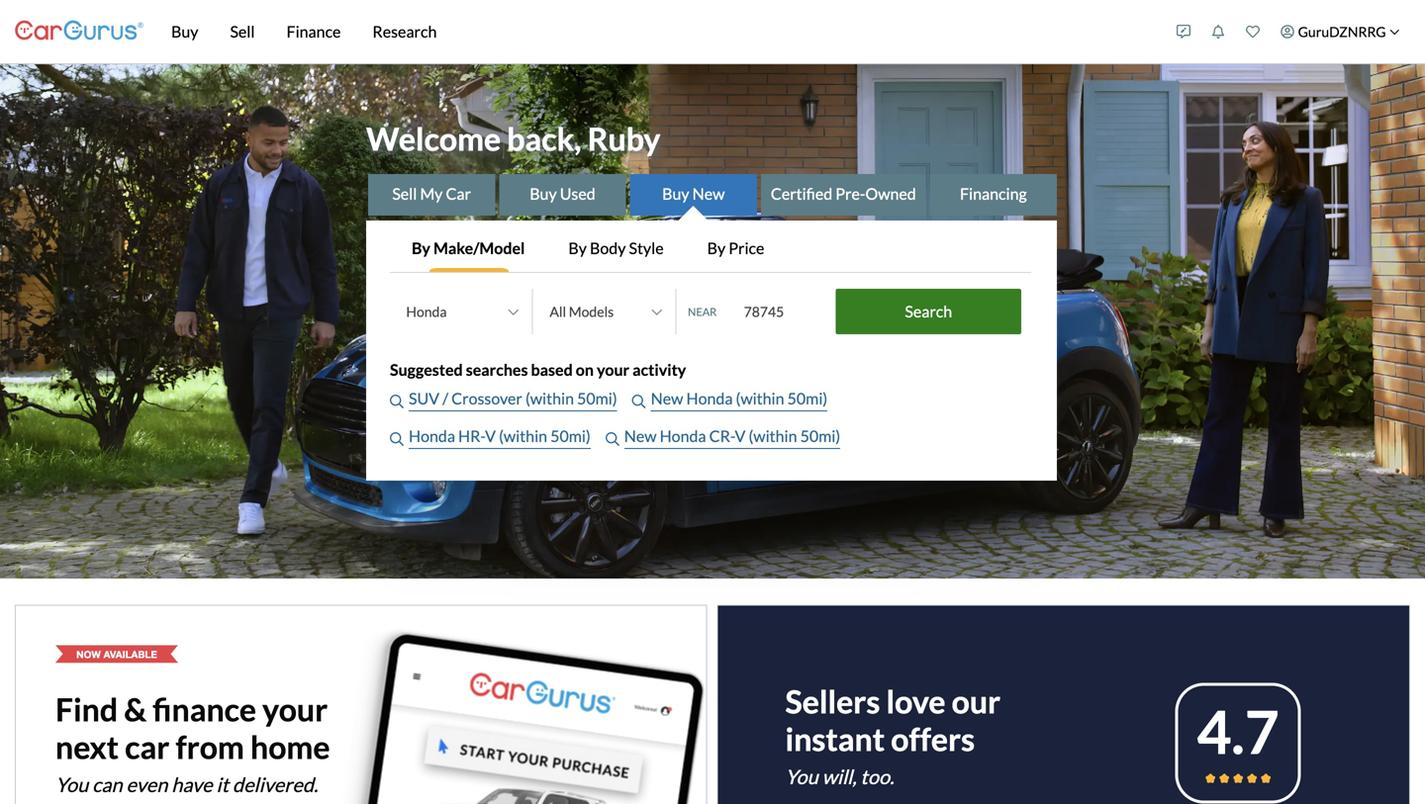 Task type: describe. For each thing, give the bounding box(es) containing it.
available
[[104, 649, 157, 661]]

finance
[[287, 22, 341, 41]]

2 v from the left
[[735, 427, 746, 446]]

buy for buy used
[[530, 184, 557, 203]]

buy for buy new
[[662, 184, 690, 203]]

our
[[952, 683, 1001, 721]]

(within 50mi) link for v
[[499, 425, 591, 450]]

near
[[688, 305, 717, 319]]

(within 50mi) link for cr-
[[749, 425, 841, 450]]

too.
[[861, 766, 894, 789]]

research button
[[357, 0, 453, 63]]

offers
[[891, 720, 975, 759]]

finance button
[[271, 0, 357, 63]]

suv / crossover (within 50mi)
[[409, 389, 617, 408]]

now
[[76, 649, 101, 661]]

make/model
[[434, 239, 525, 258]]

you inside find & finance your next car from home you can even have it delivered.
[[55, 773, 88, 797]]

by for by make/model
[[412, 239, 431, 258]]

pre-
[[836, 184, 866, 203]]

new for (within
[[651, 389, 683, 408]]

body
[[590, 239, 626, 258]]

sell my car
[[392, 184, 471, 203]]

certified
[[771, 184, 833, 203]]

delivered.
[[233, 773, 318, 797]]

by price
[[707, 239, 765, 258]]

gurudznrrg menu
[[1167, 4, 1411, 59]]

(within up new honda cr-v (within 50mi)
[[736, 389, 785, 408]]

it
[[216, 773, 229, 797]]

suggested
[[390, 360, 463, 380]]

gurudznrrg
[[1299, 23, 1386, 40]]

cargurus logo homepage link image
[[15, 3, 144, 60]]

back,
[[507, 120, 582, 158]]

activity
[[633, 360, 686, 380]]

can
[[92, 773, 122, 797]]

&
[[124, 691, 147, 729]]

(within down based
[[526, 389, 574, 408]]

open notifications image
[[1212, 25, 1226, 39]]

from
[[176, 728, 244, 767]]

love
[[887, 683, 946, 721]]

new honda (within 50mi)
[[651, 389, 828, 408]]

search image
[[390, 395, 404, 409]]

buy used
[[530, 184, 596, 203]]

cargurus logo homepage link link
[[15, 3, 144, 60]]

finance
[[153, 691, 256, 729]]

new honda link
[[651, 387, 736, 412]]

honda hr-v link
[[409, 425, 499, 450]]

user icon image
[[1281, 25, 1295, 39]]

new for cr-
[[624, 427, 657, 446]]

certified pre-owned
[[771, 184, 916, 203]]

(within down new honda (within 50mi)
[[749, 427, 797, 446]]

hr-
[[458, 427, 485, 446]]

suv / crossover link
[[409, 387, 526, 412]]

gurudznrrg button
[[1271, 4, 1411, 59]]

(within down suv / crossover (within 50mi)
[[499, 427, 548, 446]]

find
[[55, 691, 118, 729]]

(within 50mi) link for (within
[[736, 387, 828, 412]]

honda for honda hr-v (within 50mi)
[[660, 427, 706, 446]]

buy for buy
[[171, 22, 198, 41]]

car
[[446, 184, 471, 203]]

chevron down image
[[1390, 26, 1400, 37]]

search image for honda hr-v (within 50mi)
[[390, 433, 404, 447]]

car
[[125, 728, 170, 767]]

honda down suv
[[409, 427, 455, 446]]

saved cars image
[[1247, 25, 1260, 39]]

find & finance your next car from home you can even have it delivered.
[[55, 691, 330, 797]]



Task type: locate. For each thing, give the bounding box(es) containing it.
0 horizontal spatial sell
[[230, 22, 255, 41]]

0 horizontal spatial by
[[412, 239, 431, 258]]

have
[[171, 773, 212, 797]]

None submit
[[836, 289, 1022, 335]]

0 vertical spatial new
[[693, 184, 725, 203]]

welcome
[[366, 120, 501, 158]]

1 horizontal spatial sell
[[392, 184, 417, 203]]

buy left sell dropdown button
[[171, 22, 198, 41]]

used
[[560, 184, 596, 203]]

0 horizontal spatial search image
[[390, 433, 404, 447]]

on
[[576, 360, 594, 380]]

suggested searches based on your activity
[[390, 360, 686, 380]]

you left can
[[55, 773, 88, 797]]

by body style
[[569, 239, 664, 258]]

v down new honda (within 50mi)
[[735, 427, 746, 446]]

buy up style
[[662, 184, 690, 203]]

2 horizontal spatial by
[[707, 239, 726, 258]]

new down new honda link
[[624, 427, 657, 446]]

0 horizontal spatial buy
[[171, 22, 198, 41]]

add a car review image
[[1177, 25, 1191, 39]]

1 horizontal spatial you
[[786, 766, 819, 789]]

buy
[[171, 22, 198, 41], [530, 184, 557, 203], [662, 184, 690, 203]]

buy inside dropdown button
[[171, 22, 198, 41]]

2 vertical spatial new
[[624, 427, 657, 446]]

research
[[373, 22, 437, 41]]

style
[[629, 239, 664, 258]]

new up by price
[[693, 184, 725, 203]]

crossover
[[452, 389, 523, 408]]

sell button
[[214, 0, 271, 63]]

search image down "activity"
[[632, 395, 646, 409]]

my
[[420, 184, 443, 203]]

1 horizontal spatial by
[[569, 239, 587, 258]]

suv
[[409, 389, 440, 408]]

ruby
[[588, 120, 661, 158]]

1 horizontal spatial v
[[735, 427, 746, 446]]

by left price
[[707, 239, 726, 258]]

(within 50mi) link down new honda (within 50mi)
[[749, 425, 841, 450]]

0 horizontal spatial you
[[55, 773, 88, 797]]

sellers
[[786, 683, 880, 721]]

price
[[729, 239, 765, 258]]

1 horizontal spatial search image
[[606, 433, 619, 447]]

searches
[[466, 360, 528, 380]]

by for by body style
[[569, 239, 587, 258]]

2 horizontal spatial search image
[[632, 395, 646, 409]]

new down "activity"
[[651, 389, 683, 408]]

next
[[55, 728, 119, 767]]

will,
[[822, 766, 857, 789]]

v
[[485, 427, 496, 446], [735, 427, 746, 446]]

0 vertical spatial sell
[[230, 22, 255, 41]]

buy left used
[[530, 184, 557, 203]]

0 vertical spatial your
[[597, 360, 630, 380]]

by for by price
[[707, 239, 726, 258]]

owned
[[866, 184, 916, 203]]

sell for sell
[[230, 22, 255, 41]]

your inside find & finance your next car from home you can even have it delivered.
[[263, 691, 328, 729]]

v down crossover
[[485, 427, 496, 446]]

even
[[126, 773, 168, 797]]

financing
[[960, 184, 1027, 203]]

honda down new honda link
[[660, 427, 706, 446]]

1 vertical spatial your
[[263, 691, 328, 729]]

sell inside dropdown button
[[230, 22, 255, 41]]

your right on
[[597, 360, 630, 380]]

buy new
[[662, 184, 725, 203]]

welcome back, ruby
[[366, 120, 661, 158]]

1 v from the left
[[485, 427, 496, 446]]

sell left my
[[392, 184, 417, 203]]

instant
[[786, 720, 885, 759]]

search image for new honda cr-v (within 50mi)
[[606, 433, 619, 447]]

/
[[443, 389, 449, 408]]

new honda cr-v link
[[624, 425, 749, 450]]

sell for sell my car
[[392, 184, 417, 203]]

4.7
[[1197, 696, 1280, 767]]

2 horizontal spatial buy
[[662, 184, 690, 203]]

by left body
[[569, 239, 587, 258]]

1 by from the left
[[412, 239, 431, 258]]

home
[[251, 728, 330, 767]]

1 vertical spatial sell
[[392, 184, 417, 203]]

(within 50mi) link down on
[[526, 387, 617, 412]]

now available
[[76, 649, 157, 661]]

new
[[693, 184, 725, 203], [651, 389, 683, 408], [624, 427, 657, 446]]

sell right buy dropdown button
[[230, 22, 255, 41]]

honda
[[687, 389, 733, 408], [409, 427, 455, 446], [660, 427, 706, 446]]

(within 50mi) link up new honda cr-v (within 50mi)
[[736, 387, 828, 412]]

1 vertical spatial new
[[651, 389, 683, 408]]

your
[[597, 360, 630, 380], [263, 691, 328, 729]]

Zip telephone field
[[732, 292, 831, 332]]

search image left new honda cr-v link
[[606, 433, 619, 447]]

new honda cr-v (within 50mi)
[[624, 427, 841, 446]]

2 by from the left
[[569, 239, 587, 258]]

50mi)
[[577, 389, 617, 408], [788, 389, 828, 408], [551, 427, 591, 446], [801, 427, 841, 446]]

honda hr-v (within 50mi)
[[409, 427, 591, 446]]

menu bar
[[144, 0, 1167, 63]]

search image down search image
[[390, 433, 404, 447]]

(within 50mi) link for crossover
[[526, 387, 617, 412]]

you inside sellers love our instant offers you will, too.
[[786, 766, 819, 789]]

honda for suv / crossover (within 50mi)
[[687, 389, 733, 408]]

(within
[[526, 389, 574, 408], [736, 389, 785, 408], [499, 427, 548, 446], [749, 427, 797, 446]]

1 horizontal spatial your
[[597, 360, 630, 380]]

(within 50mi) link down suv / crossover (within 50mi)
[[499, 425, 591, 450]]

you left will,
[[786, 766, 819, 789]]

search image for new honda (within 50mi)
[[632, 395, 646, 409]]

search image
[[632, 395, 646, 409], [390, 433, 404, 447], [606, 433, 619, 447]]

(within 50mi) link
[[526, 387, 617, 412], [736, 387, 828, 412], [499, 425, 591, 450], [749, 425, 841, 450]]

by
[[412, 239, 431, 258], [569, 239, 587, 258], [707, 239, 726, 258]]

your up delivered.
[[263, 691, 328, 729]]

sell
[[230, 22, 255, 41], [392, 184, 417, 203]]

cr-
[[709, 427, 735, 446]]

1 horizontal spatial buy
[[530, 184, 557, 203]]

you
[[786, 766, 819, 789], [55, 773, 88, 797]]

3 by from the left
[[707, 239, 726, 258]]

sellers love our instant offers you will, too.
[[786, 683, 1001, 789]]

menu bar containing buy
[[144, 0, 1167, 63]]

honda up cr- on the bottom
[[687, 389, 733, 408]]

0 horizontal spatial v
[[485, 427, 496, 446]]

based
[[531, 360, 573, 380]]

by make/model
[[412, 239, 525, 258]]

0 horizontal spatial your
[[263, 691, 328, 729]]

by down my
[[412, 239, 431, 258]]

buy button
[[155, 0, 214, 63]]



Task type: vqa. For each thing, say whether or not it's contained in the screenshot.
hp
no



